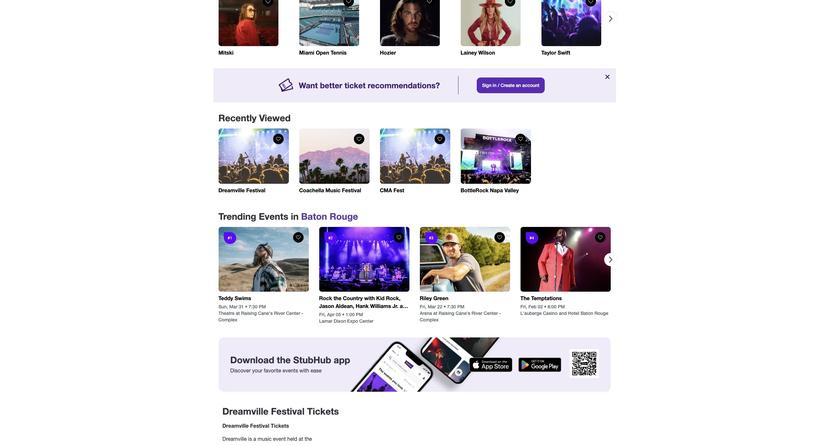 Task type: describe. For each thing, give the bounding box(es) containing it.
trending events in
[[219, 211, 299, 222]]

recently viewed
[[219, 112, 291, 123]]

more
[[319, 311, 332, 317]]

river for riley green
[[472, 310, 483, 316]]

2
[[337, 311, 340, 317]]

hozier
[[380, 49, 396, 56]]

cane's for teddy swims
[[258, 310, 273, 316]]

teddy
[[219, 295, 233, 301]]

jr.
[[393, 303, 399, 309]]

5-
[[381, 311, 386, 317]]

6)
[[386, 311, 390, 317]]

(april
[[366, 311, 379, 317]]

#4
[[530, 236, 534, 240]]

in inside 'button'
[[493, 82, 497, 88]]

temptations
[[532, 295, 562, 301]]

• for green
[[444, 304, 446, 309]]

- for riley green
[[499, 310, 501, 316]]

download the stubhub app discover your favorite events with ease
[[230, 354, 350, 373]]

fri, for the
[[521, 304, 527, 309]]

taylor swift link
[[542, 0, 602, 57]]

cma
[[380, 187, 392, 193]]

kid
[[377, 295, 385, 301]]

expo
[[347, 318, 358, 324]]

stubhub
[[293, 354, 331, 365]]

miami open tennis
[[299, 49, 347, 56]]

8:00
[[548, 304, 557, 309]]

events
[[259, 211, 288, 222]]

#3
[[429, 236, 434, 240]]

31
[[239, 304, 244, 309]]

and inside "rock the country with kid rock, jason aldean, hank williams jr. and more - 2 day pass (april 5-6)"
[[400, 303, 409, 309]]

tennis
[[331, 49, 347, 56]]

the for country
[[334, 295, 342, 301]]

22
[[438, 304, 443, 309]]

l'auberge
[[521, 310, 542, 316]]

02
[[538, 304, 543, 309]]

- inside "rock the country with kid rock, jason aldean, hank williams jr. and more - 2 day pass (april 5-6)"
[[334, 311, 336, 317]]

festival up held
[[271, 406, 305, 417]]

#2
[[329, 236, 333, 240]]

bottlerock
[[461, 187, 489, 193]]

casino
[[543, 310, 558, 316]]

held
[[287, 436, 297, 442]]

mitski link
[[219, 0, 278, 57]]

swims
[[235, 295, 251, 301]]

cma fest
[[380, 187, 405, 193]]

music
[[258, 436, 272, 442]]

coachella music festival link
[[299, 129, 370, 194]]

fest
[[394, 187, 405, 193]]

baton
[[581, 310, 594, 316]]

hank
[[356, 303, 369, 309]]

7:30 for teddy swims
[[249, 304, 258, 309]]

riley
[[420, 295, 432, 301]]

events
[[283, 368, 298, 373]]

sign in / create an account
[[482, 82, 540, 88]]

rock,
[[386, 295, 401, 301]]

sign in / create an account button
[[477, 78, 545, 93]]

cma fest link
[[380, 129, 450, 194]]

williams
[[370, 303, 391, 309]]

center for green
[[484, 310, 498, 316]]

favorite
[[264, 368, 281, 373]]

miami open tennis link
[[299, 0, 359, 57]]

at for swims
[[236, 310, 240, 316]]

valley
[[505, 187, 519, 193]]

dixon
[[334, 318, 346, 324]]

a
[[254, 436, 256, 442]]

arena
[[420, 310, 432, 316]]

rock the country with kid rock, jason aldean, hank williams jr. and more - 2 day pass (april 5-6)
[[319, 295, 409, 317]]

• inside the fri, apr 05 • 1:00 pm lamar dixon expo center
[[342, 312, 345, 317]]

1:00
[[346, 312, 355, 317]]

pm inside the fri, apr 05 • 1:00 pm lamar dixon expo center
[[356, 312, 363, 317]]

taylor
[[542, 49, 557, 56]]

account
[[523, 82, 540, 88]]

complex for teddy
[[219, 317, 238, 322]]

sign
[[482, 82, 492, 88]]

dreamville festival link
[[219, 129, 289, 194]]

fri, for riley
[[420, 304, 427, 309]]

theatre
[[219, 310, 235, 316]]

create
[[501, 82, 515, 88]]

your
[[252, 368, 263, 373]]

open
[[316, 49, 329, 56]]

recently
[[219, 112, 257, 123]]

0 vertical spatial tickets
[[307, 406, 339, 417]]

with inside the download the stubhub app discover your favorite events with ease
[[300, 368, 309, 373]]

bottlerock napa valley link
[[461, 129, 531, 194]]

lainey wilson link
[[461, 0, 521, 57]]

viewed
[[259, 112, 291, 123]]

trending
[[219, 211, 256, 222]]

center for swims
[[286, 310, 300, 316]]

recommendations?
[[368, 81, 440, 90]]

event
[[273, 436, 286, 442]]

pm for teddy swims
[[259, 304, 266, 309]]

scan this qr code with your phone to be sent to the app store to download the stubhub app image
[[570, 349, 599, 378]]

the temptations fri, feb 02 • 8:00 pm l'auberge casino and hotel baton rouge
[[521, 295, 609, 316]]

1 vertical spatial in
[[291, 211, 299, 222]]

wilson
[[479, 49, 495, 56]]

napa
[[490, 187, 503, 193]]



Task type: vqa. For each thing, say whether or not it's contained in the screenshot.


Task type: locate. For each thing, give the bounding box(es) containing it.
1 horizontal spatial -
[[334, 311, 336, 317]]

at inside riley green fri, mar 22 • 7:30 pm arena at raising cane's river center - complex
[[434, 310, 438, 316]]

cane's
[[258, 310, 273, 316], [456, 310, 471, 316]]

and inside the temptations fri, feb 02 • 8:00 pm l'auberge casino and hotel baton rouge
[[559, 310, 567, 316]]

dreamville inside dreamville festival link
[[219, 187, 245, 193]]

and
[[400, 303, 409, 309], [559, 310, 567, 316]]

and right jr.
[[400, 303, 409, 309]]

0 horizontal spatial river
[[274, 310, 285, 316]]

1 river from the left
[[274, 310, 285, 316]]

• right 31
[[245, 304, 248, 309]]

hotel
[[569, 310, 580, 316]]

1 complex from the left
[[219, 317, 238, 322]]

swift
[[558, 49, 571, 56]]

1 dreamville festival tickets from the top
[[223, 406, 339, 417]]

bottlerock napa valley
[[461, 187, 519, 193]]

• inside teddy swims sun, mar 31 • 7:30 pm theatre at raising cane's river center - complex
[[245, 304, 248, 309]]

0 horizontal spatial -
[[302, 310, 304, 316]]

2 horizontal spatial center
[[484, 310, 498, 316]]

1 horizontal spatial tickets
[[307, 406, 339, 417]]

0 horizontal spatial tickets
[[271, 423, 289, 429]]

complex down theatre
[[219, 317, 238, 322]]

0 vertical spatial in
[[493, 82, 497, 88]]

2 vertical spatial the
[[305, 436, 312, 442]]

festival right music at left top
[[342, 187, 361, 193]]

sun,
[[219, 304, 228, 309]]

taylor swift
[[542, 49, 571, 56]]

0 vertical spatial dreamville festival tickets
[[223, 406, 339, 417]]

raising for swims
[[241, 310, 257, 316]]

fri,
[[420, 304, 427, 309], [521, 304, 527, 309], [319, 312, 326, 317]]

1 horizontal spatial river
[[472, 310, 483, 316]]

dreamville is a music event held at the
[[223, 436, 312, 442]]

1 vertical spatial with
[[300, 368, 309, 373]]

lamar
[[319, 318, 333, 324]]

raising down 31
[[241, 310, 257, 316]]

1 horizontal spatial raising
[[439, 310, 455, 316]]

dreamville festival
[[219, 187, 266, 193]]

7:30 inside riley green fri, mar 22 • 7:30 pm arena at raising cane's river center - complex
[[447, 304, 456, 309]]

/
[[498, 82, 500, 88]]

mar for riley
[[428, 304, 436, 309]]

raising inside riley green fri, mar 22 • 7:30 pm arena at raising cane's river center - complex
[[439, 310, 455, 316]]

with up hank
[[364, 295, 375, 301]]

aldean,
[[336, 303, 355, 309]]

better
[[320, 81, 343, 90]]

pm for riley green
[[458, 304, 465, 309]]

raising down 22
[[439, 310, 455, 316]]

coachella
[[299, 187, 324, 193]]

the for stubhub
[[277, 354, 291, 365]]

rouge
[[595, 310, 609, 316]]

center inside the fri, apr 05 • 1:00 pm lamar dixon expo center
[[360, 318, 374, 324]]

mar left 22
[[428, 304, 436, 309]]

fri, inside the fri, apr 05 • 1:00 pm lamar dixon expo center
[[319, 312, 326, 317]]

pm right 31
[[259, 304, 266, 309]]

pm for the temptations
[[558, 304, 565, 309]]

mar inside teddy swims sun, mar 31 • 7:30 pm theatre at raising cane's river center - complex
[[229, 304, 238, 309]]

riley green fri, mar 22 • 7:30 pm arena at raising cane's river center - complex
[[420, 295, 501, 322]]

complex down arena
[[420, 317, 439, 322]]

the inside "rock the country with kid rock, jason aldean, hank williams jr. and more - 2 day pass (april 5-6)"
[[334, 295, 342, 301]]

pm right the 8:00
[[558, 304, 565, 309]]

feb
[[529, 304, 537, 309]]

0 vertical spatial with
[[364, 295, 375, 301]]

fri, inside riley green fri, mar 22 • 7:30 pm arena at raising cane's river center - complex
[[420, 304, 427, 309]]

ticket
[[345, 81, 366, 90]]

the up aldean,
[[334, 295, 342, 301]]

0 horizontal spatial mar
[[229, 304, 238, 309]]

at inside teddy swims sun, mar 31 • 7:30 pm theatre at raising cane's river center - complex
[[236, 310, 240, 316]]

0 vertical spatial and
[[400, 303, 409, 309]]

app
[[334, 354, 350, 365]]

miami
[[299, 49, 315, 56]]

ease
[[311, 368, 322, 373]]

2 river from the left
[[472, 310, 483, 316]]

1 mar from the left
[[229, 304, 238, 309]]

1 horizontal spatial in
[[493, 82, 497, 88]]

pass
[[353, 311, 365, 317]]

fri, apr 05 • 1:00 pm lamar dixon expo center
[[319, 312, 374, 324]]

2 cane's from the left
[[456, 310, 471, 316]]

the
[[334, 295, 342, 301], [277, 354, 291, 365], [305, 436, 312, 442]]

center inside teddy swims sun, mar 31 • 7:30 pm theatre at raising cane's river center - complex
[[286, 310, 300, 316]]

2 complex from the left
[[420, 317, 439, 322]]

1 horizontal spatial center
[[360, 318, 374, 324]]

0 horizontal spatial in
[[291, 211, 299, 222]]

the inside the download the stubhub app discover your favorite events with ease
[[277, 354, 291, 365]]

- left l'auberge
[[499, 310, 501, 316]]

7:30 for riley green
[[447, 304, 456, 309]]

0 horizontal spatial the
[[277, 354, 291, 365]]

-
[[302, 310, 304, 316], [499, 310, 501, 316], [334, 311, 336, 317]]

1 horizontal spatial mar
[[428, 304, 436, 309]]

0 horizontal spatial raising
[[241, 310, 257, 316]]

the
[[521, 295, 530, 301]]

complex
[[219, 317, 238, 322], [420, 317, 439, 322]]

complex for riley
[[420, 317, 439, 322]]

at
[[236, 310, 240, 316], [434, 310, 438, 316], [299, 436, 303, 442]]

1 horizontal spatial at
[[299, 436, 303, 442]]

raising inside teddy swims sun, mar 31 • 7:30 pm theatre at raising cane's river center - complex
[[241, 310, 257, 316]]

• right 2
[[342, 312, 345, 317]]

cane's inside teddy swims sun, mar 31 • 7:30 pm theatre at raising cane's river center - complex
[[258, 310, 273, 316]]

in right events
[[291, 211, 299, 222]]

at right held
[[299, 436, 303, 442]]

2 horizontal spatial -
[[499, 310, 501, 316]]

in
[[493, 82, 497, 88], [291, 211, 299, 222]]

2 raising from the left
[[439, 310, 455, 316]]

with
[[364, 295, 375, 301], [300, 368, 309, 373]]

1 7:30 from the left
[[249, 304, 258, 309]]

center inside riley green fri, mar 22 • 7:30 pm arena at raising cane's river center - complex
[[484, 310, 498, 316]]

1 vertical spatial the
[[277, 354, 291, 365]]

coachella music festival
[[299, 187, 361, 193]]

music
[[326, 187, 341, 193]]

green
[[434, 295, 449, 301]]

jason
[[319, 303, 334, 309]]

• right 22
[[444, 304, 446, 309]]

center
[[286, 310, 300, 316], [484, 310, 498, 316], [360, 318, 374, 324]]

in left /
[[493, 82, 497, 88]]

with inside "rock the country with kid rock, jason aldean, hank williams jr. and more - 2 day pass (april 5-6)"
[[364, 295, 375, 301]]

want better ticket recommendations?
[[299, 81, 440, 90]]

river inside riley green fri, mar 22 • 7:30 pm arena at raising cane's river center - complex
[[472, 310, 483, 316]]

mitski
[[219, 49, 234, 56]]

mar for teddy
[[229, 304, 238, 309]]

• right the 02
[[544, 304, 547, 309]]

dreamville festival tickets up the "a"
[[223, 423, 289, 429]]

pm right 22
[[458, 304, 465, 309]]

at for green
[[434, 310, 438, 316]]

and left hotel
[[559, 310, 567, 316]]

festival up trending events in
[[246, 187, 266, 193]]

0 horizontal spatial with
[[300, 368, 309, 373]]

at down 22
[[434, 310, 438, 316]]

an
[[516, 82, 521, 88]]

mar inside riley green fri, mar 22 • 7:30 pm arena at raising cane's river center - complex
[[428, 304, 436, 309]]

• inside the temptations fri, feb 02 • 8:00 pm l'auberge casino and hotel baton rouge
[[544, 304, 547, 309]]

2 mar from the left
[[428, 304, 436, 309]]

• for swims
[[245, 304, 248, 309]]

0 vertical spatial the
[[334, 295, 342, 301]]

with left ease in the left of the page
[[300, 368, 309, 373]]

pm inside teddy swims sun, mar 31 • 7:30 pm theatre at raising cane's river center - complex
[[259, 304, 266, 309]]

cane's for riley green
[[456, 310, 471, 316]]

raising for green
[[439, 310, 455, 316]]

is
[[248, 436, 252, 442]]

complex inside teddy swims sun, mar 31 • 7:30 pm theatre at raising cane's river center - complex
[[219, 317, 238, 322]]

fri, up lamar
[[319, 312, 326, 317]]

day
[[342, 311, 351, 317]]

1 horizontal spatial fri,
[[420, 304, 427, 309]]

#1
[[228, 236, 232, 240]]

2 dreamville festival tickets from the top
[[223, 423, 289, 429]]

lainey
[[461, 49, 477, 56]]

- for teddy swims
[[302, 310, 304, 316]]

05
[[336, 312, 341, 317]]

fri, inside the temptations fri, feb 02 • 8:00 pm l'auberge casino and hotel baton rouge
[[521, 304, 527, 309]]

0 horizontal spatial complex
[[219, 317, 238, 322]]

pm inside riley green fri, mar 22 • 7:30 pm arena at raising cane's river center - complex
[[458, 304, 465, 309]]

1 horizontal spatial complex
[[420, 317, 439, 322]]

pm inside the temptations fri, feb 02 • 8:00 pm l'auberge casino and hotel baton rouge
[[558, 304, 565, 309]]

2 horizontal spatial at
[[434, 310, 438, 316]]

0 horizontal spatial fri,
[[319, 312, 326, 317]]

1 vertical spatial and
[[559, 310, 567, 316]]

lainey wilson
[[461, 49, 495, 56]]

2 horizontal spatial the
[[334, 295, 342, 301]]

cane's inside riley green fri, mar 22 • 7:30 pm arena at raising cane's river center - complex
[[456, 310, 471, 316]]

dreamville festival tickets
[[223, 406, 339, 417], [223, 423, 289, 429]]

discover
[[230, 368, 251, 373]]

river inside teddy swims sun, mar 31 • 7:30 pm theatre at raising cane's river center - complex
[[274, 310, 285, 316]]

festival up 'music'
[[250, 423, 270, 429]]

0 horizontal spatial and
[[400, 303, 409, 309]]

1 raising from the left
[[241, 310, 257, 316]]

- left 05
[[334, 311, 336, 317]]

0 horizontal spatial center
[[286, 310, 300, 316]]

1 horizontal spatial the
[[305, 436, 312, 442]]

rock
[[319, 295, 332, 301]]

• for temptations
[[544, 304, 547, 309]]

0 horizontal spatial at
[[236, 310, 240, 316]]

1 vertical spatial dreamville festival tickets
[[223, 423, 289, 429]]

1 vertical spatial tickets
[[271, 423, 289, 429]]

pm
[[259, 304, 266, 309], [458, 304, 465, 309], [558, 304, 565, 309], [356, 312, 363, 317]]

the up events
[[277, 354, 291, 365]]

1 horizontal spatial and
[[559, 310, 567, 316]]

0 horizontal spatial 7:30
[[249, 304, 258, 309]]

1 horizontal spatial cane's
[[456, 310, 471, 316]]

at down 31
[[236, 310, 240, 316]]

• inside riley green fri, mar 22 • 7:30 pm arena at raising cane's river center - complex
[[444, 304, 446, 309]]

•
[[245, 304, 248, 309], [444, 304, 446, 309], [544, 304, 547, 309], [342, 312, 345, 317]]

want
[[299, 81, 318, 90]]

mar left 31
[[229, 304, 238, 309]]

river for teddy swims
[[274, 310, 285, 316]]

- inside teddy swims sun, mar 31 • 7:30 pm theatre at raising cane's river center - complex
[[302, 310, 304, 316]]

2 7:30 from the left
[[447, 304, 456, 309]]

1 cane's from the left
[[258, 310, 273, 316]]

1 horizontal spatial with
[[364, 295, 375, 301]]

7:30 right 22
[[447, 304, 456, 309]]

raising
[[241, 310, 257, 316], [439, 310, 455, 316]]

fri, down the
[[521, 304, 527, 309]]

2 horizontal spatial fri,
[[521, 304, 527, 309]]

7:30 inside teddy swims sun, mar 31 • 7:30 pm theatre at raising cane's river center - complex
[[249, 304, 258, 309]]

fri, up arena
[[420, 304, 427, 309]]

apr
[[327, 312, 335, 317]]

teddy swims sun, mar 31 • 7:30 pm theatre at raising cane's river center - complex
[[219, 295, 304, 322]]

- inside riley green fri, mar 22 • 7:30 pm arena at raising cane's river center - complex
[[499, 310, 501, 316]]

1 horizontal spatial 7:30
[[447, 304, 456, 309]]

- left 'more'
[[302, 310, 304, 316]]

the right held
[[305, 436, 312, 442]]

7:30 right 31
[[249, 304, 258, 309]]

complex inside riley green fri, mar 22 • 7:30 pm arena at raising cane's river center - complex
[[420, 317, 439, 322]]

pm down hank
[[356, 312, 363, 317]]

dreamville festival tickets up event
[[223, 406, 339, 417]]

0 horizontal spatial cane's
[[258, 310, 273, 316]]

tickets
[[307, 406, 339, 417], [271, 423, 289, 429]]



